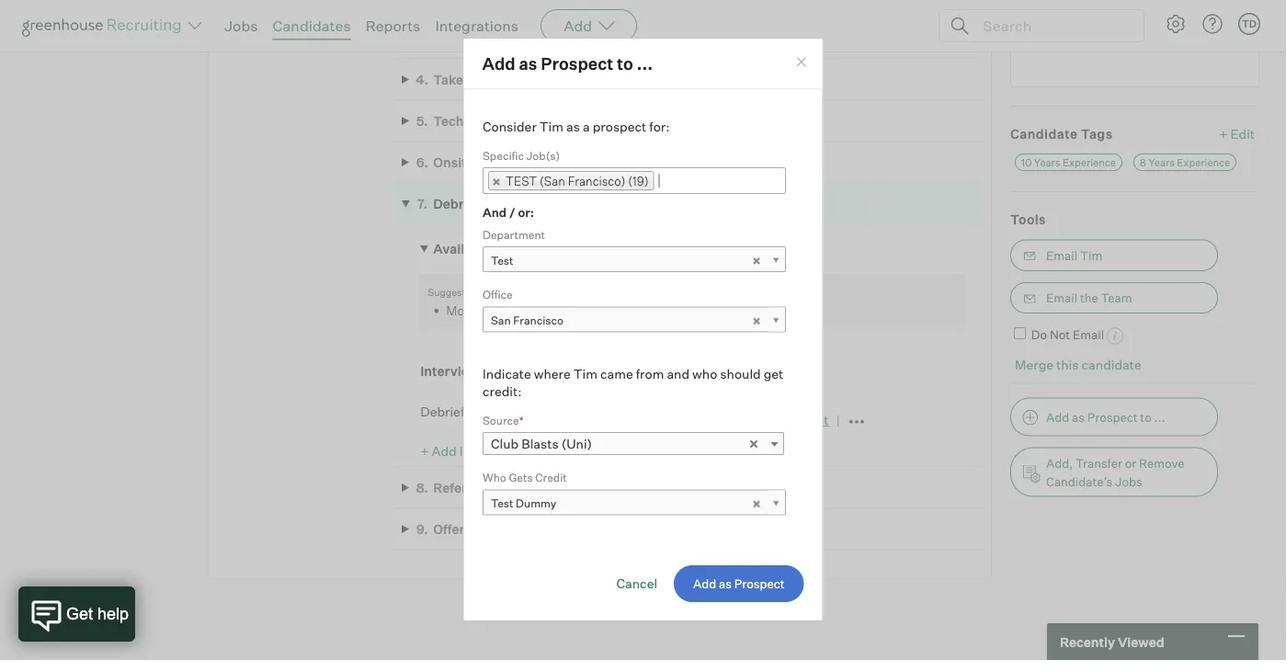Task type: locate. For each thing, give the bounding box(es) containing it.
add as prospect to ... up transfer
[[1046, 410, 1165, 425]]

2 vertical spatial tim
[[573, 366, 597, 382]]

Do Not Email checkbox
[[1014, 328, 1026, 340]]

0 vertical spatial test
[[506, 72, 534, 88]]

1 horizontal spatial years
[[1149, 157, 1175, 169]]

scorecards link
[[246, 8, 393, 26]]

0 horizontal spatial not
[[663, 303, 684, 319]]

tim up job(s)
[[539, 119, 563, 135]]

0 vertical spatial debrief
[[433, 196, 479, 213]]

2 vertical spatial test
[[491, 497, 513, 510]]

add, transfer or remove candidate's jobs
[[1046, 456, 1185, 489]]

who gets credit
[[482, 471, 567, 485]]

candidate tags
[[1011, 127, 1113, 143]]

to
[[617, 54, 633, 74], [1140, 410, 1152, 425]]

None submit
[[674, 566, 804, 603]]

who
[[482, 471, 506, 485]]

add up add,
[[1046, 410, 1070, 425]]

4:00pm
[[580, 303, 628, 319]]

0 horizontal spatial +
[[420, 444, 429, 460]]

+ edit
[[1220, 127, 1255, 143]]

1 vertical spatial +
[[420, 444, 429, 460]]

... up for:
[[637, 54, 653, 74]]

prospect inside dialog
[[541, 54, 613, 74]]

consider tim as a prospect for:
[[482, 119, 669, 135]]

4. take home test
[[416, 72, 534, 88]]

8 years experience
[[1140, 157, 1230, 169]]

email inside email tim button
[[1046, 248, 1078, 263]]

1 horizontal spatial jobs
[[1115, 474, 1143, 489]]

prospect up transfer
[[1088, 410, 1138, 425]]

request
[[783, 412, 829, 429]]

1 horizontal spatial tim
[[573, 366, 597, 382]]

0 vertical spatial ...
[[637, 54, 653, 74]]

consider
[[482, 119, 536, 135]]

the
[[1080, 291, 1099, 306]]

1 vertical spatial prospect
[[1088, 410, 1138, 425]]

1 vertical spatial interview
[[459, 444, 515, 460]]

add
[[564, 17, 592, 35], [482, 54, 516, 74], [1046, 410, 1070, 425], [432, 444, 457, 460]]

tim left came
[[573, 366, 597, 382]]

interview
[[496, 113, 555, 130], [459, 444, 515, 460]]

0 vertical spatial interview
[[496, 113, 555, 130]]

1 horizontal spatial edit
[[1231, 127, 1255, 143]]

recently viewed
[[1060, 634, 1165, 650]]

came
[[600, 366, 633, 382]]

to down "add" popup button
[[617, 54, 633, 74]]

jobs down or
[[1115, 474, 1143, 489]]

recently
[[1060, 634, 1115, 650]]

tim inside button
[[1080, 248, 1103, 263]]

specific
[[482, 149, 524, 162]]

do
[[1032, 328, 1047, 342]]

san
[[491, 314, 510, 327]]

... up remove
[[1154, 410, 1165, 425]]

blasts
[[521, 436, 558, 452]]

credit
[[535, 471, 567, 485]]

oct
[[475, 303, 496, 319]]

merge
[[1015, 357, 1054, 373]]

interview up who
[[459, 444, 515, 460]]

(san
[[539, 173, 565, 188]]

send
[[664, 412, 696, 429]]

1 horizontal spatial prospect
[[1088, 410, 1138, 425]]

tags
[[1081, 127, 1113, 143]]

16,
[[499, 303, 515, 319]]

1 horizontal spatial experience
[[1177, 157, 1230, 169]]

email
[[1046, 248, 1078, 263], [1046, 291, 1078, 306], [1073, 328, 1104, 342]]

0 horizontal spatial prospect
[[541, 54, 613, 74]]

0 vertical spatial prospect
[[541, 54, 613, 74]]

email up email the team
[[1046, 248, 1078, 263]]

mon
[[446, 303, 472, 319]]

0 vertical spatial as
[[519, 54, 537, 74]]

email for email the team
[[1046, 291, 1078, 306]]

test down check
[[491, 497, 513, 510]]

1 horizontal spatial add as prospect to ...
[[1046, 410, 1165, 425]]

not right "do"
[[1050, 328, 1070, 342]]

years right 8
[[1149, 157, 1175, 169]]

0 horizontal spatial as
[[519, 54, 537, 74]]

0 vertical spatial +
[[1220, 127, 1228, 143]]

0 vertical spatial jobs
[[224, 17, 258, 35]]

interview for 5. technical interview
[[496, 113, 555, 130]]

debrief down interviews
[[420, 404, 465, 420]]

add as prospect to ... down "add" popup button
[[482, 54, 653, 74]]

0 horizontal spatial experience
[[1063, 157, 1116, 169]]

add as prospect to ... inside button
[[1046, 410, 1165, 425]]

edit right responded
[[774, 303, 799, 319]]

experience inside the '10 years experience' link
[[1063, 157, 1116, 169]]

+ up 8.
[[420, 444, 429, 460]]

tim up the on the top right
[[1080, 248, 1103, 263]]

years right 10
[[1034, 157, 1061, 169]]

experience down the + edit
[[1177, 157, 1230, 169]]

None text field
[[654, 169, 779, 192]]

1 vertical spatial jobs
[[1115, 474, 1143, 489]]

4.
[[416, 72, 429, 88]]

0 vertical spatial edit
[[1231, 127, 1255, 143]]

+ for + add interview
[[420, 444, 429, 460]]

candidate
[[1082, 357, 1142, 373]]

credit:
[[482, 383, 521, 400]]

0 horizontal spatial add as prospect to ...
[[482, 54, 653, 74]]

candidates link
[[273, 17, 351, 35]]

cancel link
[[616, 576, 658, 592]]

0 horizontal spatial years
[[1034, 157, 1061, 169]]

jobs
[[224, 17, 258, 35], [1115, 474, 1143, 489]]

2 vertical spatial as
[[1072, 410, 1085, 425]]

2 years from the left
[[1149, 157, 1175, 169]]

/
[[509, 205, 515, 219]]

email the team
[[1046, 291, 1132, 306]]

add, transfer or remove candidate's jobs button
[[1011, 448, 1218, 497]]

+ for + edit
[[1220, 127, 1228, 143]]

0 vertical spatial add as prospect to ...
[[482, 54, 653, 74]]

1 experience from the left
[[1063, 157, 1116, 169]]

experience down tags
[[1063, 157, 1116, 169]]

experience
[[1063, 157, 1116, 169], [1177, 157, 1230, 169]]

years
[[1034, 157, 1061, 169], [1149, 157, 1175, 169]]

who
[[692, 366, 717, 382]]

2 experience from the left
[[1177, 157, 1230, 169]]

suggested times: mon oct 16, 11:00am – 4:00pm
[[428, 287, 628, 319]]

indicate where tim came from and who should get credit:
[[482, 366, 783, 400]]

prospect down "add" popup button
[[541, 54, 613, 74]]

experience inside 8 years experience link
[[1177, 157, 1230, 169]]

1 vertical spatial ...
[[1154, 410, 1165, 425]]

candidate
[[1011, 127, 1078, 143]]

and
[[482, 205, 506, 219]]

email left the on the top right
[[1046, 291, 1078, 306]]

...
[[637, 54, 653, 74], [1154, 410, 1165, 425]]

edit
[[1231, 127, 1255, 143], [774, 303, 799, 319]]

0 horizontal spatial tim
[[539, 119, 563, 135]]

interview for + add interview
[[459, 444, 515, 460]]

0 horizontal spatial edit
[[774, 303, 799, 319]]

1 horizontal spatial +
[[1220, 127, 1228, 143]]

add as prospect to ...
[[482, 54, 653, 74], [1046, 410, 1165, 425]]

add right screen on the left
[[564, 17, 592, 35]]

1 vertical spatial not
[[1050, 328, 1070, 342]]

as down screen on the left
[[519, 54, 537, 74]]

where
[[534, 366, 570, 382]]

Search text field
[[978, 12, 1127, 39]]

configure image
[[1165, 13, 1187, 35]]

1 horizontal spatial as
[[566, 119, 580, 135]]

none submit inside add as prospect to ... dialog
[[674, 566, 804, 603]]

... inside button
[[1154, 410, 1165, 425]]

1 vertical spatial tim
[[1080, 248, 1103, 263]]

1 vertical spatial edit
[[774, 303, 799, 319]]

experience for 10 years experience
[[1063, 157, 1116, 169]]

10
[[1022, 157, 1032, 169]]

8.
[[416, 480, 428, 496]]

tim
[[539, 119, 563, 135], [1080, 248, 1103, 263], [573, 366, 597, 382]]

cancel
[[616, 576, 658, 592]]

2 vertical spatial email
[[1073, 328, 1104, 342]]

0 vertical spatial not
[[663, 303, 684, 319]]

test down the department
[[491, 253, 513, 267]]

as left a
[[566, 119, 580, 135]]

1 vertical spatial add as prospect to ...
[[1046, 410, 1165, 425]]

jobs left candidates at the left top of page
[[224, 17, 258, 35]]

suggested
[[428, 287, 477, 298]]

6. onsite
[[416, 155, 474, 171]]

add down 3. preliminary screen
[[482, 54, 516, 74]]

6.
[[416, 155, 428, 171]]

interview up specific job(s)
[[496, 113, 555, 130]]

yet
[[687, 303, 705, 319]]

1 vertical spatial to
[[1140, 410, 1152, 425]]

0 vertical spatial tim
[[539, 119, 563, 135]]

technical
[[433, 113, 494, 130]]

1 vertical spatial as
[[566, 119, 580, 135]]

0 horizontal spatial to
[[617, 54, 633, 74]]

tim for email
[[1080, 248, 1103, 263]]

offer
[[433, 522, 465, 538]]

from
[[636, 366, 664, 382]]

debrief right 7.
[[433, 196, 479, 213]]

as
[[519, 54, 537, 74], [566, 119, 580, 135], [1072, 410, 1085, 425]]

prospect inside button
[[1088, 410, 1138, 425]]

2 horizontal spatial tim
[[1080, 248, 1103, 263]]

francisco
[[513, 314, 563, 327]]

transfer
[[1076, 456, 1123, 471]]

edit up 8 years experience link
[[1231, 127, 1255, 143]]

0 vertical spatial email
[[1046, 248, 1078, 263]]

email inside email the team "button"
[[1046, 291, 1078, 306]]

not left yet
[[663, 303, 684, 319]]

or:
[[518, 205, 534, 219]]

1 horizontal spatial to
[[1140, 410, 1152, 425]]

screen
[[509, 31, 553, 47]]

None text field
[[1011, 0, 1260, 88]]

test for test
[[491, 253, 513, 267]]

1 horizontal spatial ...
[[1154, 410, 1165, 425]]

email up merge this candidate
[[1073, 328, 1104, 342]]

1 years from the left
[[1034, 157, 1061, 169]]

0 vertical spatial to
[[617, 54, 633, 74]]

*
[[519, 413, 523, 427]]

close image
[[794, 55, 809, 70]]

2 horizontal spatial as
[[1072, 410, 1085, 425]]

+ up 8 years experience
[[1220, 127, 1228, 143]]

and
[[667, 366, 689, 382]]

tools
[[1011, 212, 1046, 228]]

test right home
[[506, 72, 534, 88]]

add inside popup button
[[564, 17, 592, 35]]

1 vertical spatial email
[[1046, 291, 1078, 306]]

to up remove
[[1140, 410, 1152, 425]]

0 horizontal spatial ...
[[637, 54, 653, 74]]

... inside dialog
[[637, 54, 653, 74]]

1 vertical spatial test
[[491, 253, 513, 267]]

francisco)
[[568, 173, 625, 188]]

add button
[[541, 9, 637, 42]]

test dummy link
[[482, 490, 786, 516]]

send self-schedule request link
[[664, 412, 829, 429]]

as up add,
[[1072, 410, 1085, 425]]



Task type: describe. For each thing, give the bounding box(es) containing it.
years for 8
[[1149, 157, 1175, 169]]

should
[[720, 366, 761, 382]]

none text field inside add as prospect to ... dialog
[[654, 169, 779, 192]]

add inside button
[[1046, 410, 1070, 425]]

resend button
[[673, 241, 719, 258]]

tim for consider
[[539, 119, 563, 135]]

candidates
[[273, 17, 351, 35]]

source
[[482, 413, 519, 427]]

add up reference
[[432, 444, 457, 460]]

get
[[763, 366, 783, 382]]

10 years experience
[[1022, 157, 1116, 169]]

and / or:
[[482, 205, 534, 219]]

9.
[[416, 522, 428, 538]]

club blasts (uni) link
[[482, 432, 784, 455]]

times:
[[479, 287, 510, 298]]

onsite
[[433, 155, 474, 171]]

9. offer
[[416, 522, 465, 538]]

td button
[[1239, 13, 1261, 35]]

7. debrief (current stage)
[[417, 196, 580, 213]]

greenhouse recruiting image
[[22, 15, 188, 37]]

test dummy
[[491, 497, 556, 510]]

add inside dialog
[[482, 54, 516, 74]]

edit link
[[774, 303, 799, 319]]

add as prospect to ... inside dialog
[[482, 54, 653, 74]]

san francisco link
[[482, 307, 786, 333]]

do not email
[[1032, 328, 1104, 342]]

test
[[505, 173, 537, 188]]

experience for 8 years experience
[[1177, 157, 1230, 169]]

years for 10
[[1034, 157, 1061, 169]]

indicate
[[482, 366, 531, 382]]

integrations
[[435, 17, 519, 35]]

email tim button
[[1011, 240, 1218, 271]]

san francisco
[[491, 314, 563, 327]]

1 horizontal spatial not
[[1050, 328, 1070, 342]]

reports link
[[366, 17, 421, 35]]

responded
[[708, 303, 772, 319]]

prospect
[[592, 119, 646, 135]]

reference
[[433, 480, 497, 496]]

remove
[[1139, 456, 1185, 471]]

department
[[482, 228, 545, 241]]

club
[[491, 436, 518, 452]]

email for email tim
[[1046, 248, 1078, 263]]

office
[[482, 288, 512, 302]]

add as prospect to ... dialog
[[463, 38, 823, 622]]

just
[[587, 241, 609, 258]]

email the team button
[[1011, 283, 1218, 314]]

test for test dummy
[[491, 497, 513, 510]]

dummy
[[515, 497, 556, 510]]

3.
[[416, 31, 428, 47]]

a
[[582, 119, 590, 135]]

(current
[[482, 196, 536, 213]]

just now
[[587, 241, 636, 258]]

5. technical interview
[[416, 113, 555, 130]]

take
[[433, 72, 464, 88]]

0 horizontal spatial jobs
[[224, 17, 258, 35]]

add,
[[1046, 456, 1073, 471]]

5.
[[416, 113, 428, 130]]

email tim
[[1046, 248, 1103, 263]]

as inside button
[[1072, 410, 1085, 425]]

merge this candidate link
[[1015, 357, 1142, 373]]

not yet responded edit
[[663, 303, 799, 319]]

availability
[[433, 241, 503, 258]]

11:00am
[[517, 303, 566, 319]]

preliminary
[[433, 31, 506, 47]]

to inside dialog
[[617, 54, 633, 74]]

1 vertical spatial debrief
[[420, 404, 465, 420]]

tim inside indicate where tim came from and who should get credit:
[[573, 366, 597, 382]]

club blasts (uni)
[[491, 436, 592, 452]]

10 years experience link
[[1015, 154, 1123, 172]]

test (san francisco) (19)
[[505, 173, 648, 188]]

+ edit link
[[1215, 122, 1260, 147]]

td
[[1242, 17, 1257, 30]]

jobs inside add, transfer or remove candidate's jobs
[[1115, 474, 1143, 489]]

merge this candidate
[[1015, 357, 1142, 373]]

8 years experience link
[[1134, 154, 1237, 172]]

+ add interview
[[420, 444, 515, 460]]

candidate's
[[1046, 474, 1113, 489]]

to inside button
[[1140, 410, 1152, 425]]

scorecards
[[246, 9, 314, 25]]

viewed
[[1118, 634, 1165, 650]]

7.
[[417, 196, 428, 213]]

check
[[500, 480, 539, 496]]

+ add interview link
[[420, 444, 515, 460]]

test link
[[482, 246, 786, 273]]

integrations link
[[435, 17, 519, 35]]



Task type: vqa. For each thing, say whether or not it's contained in the screenshot.
debrief
yes



